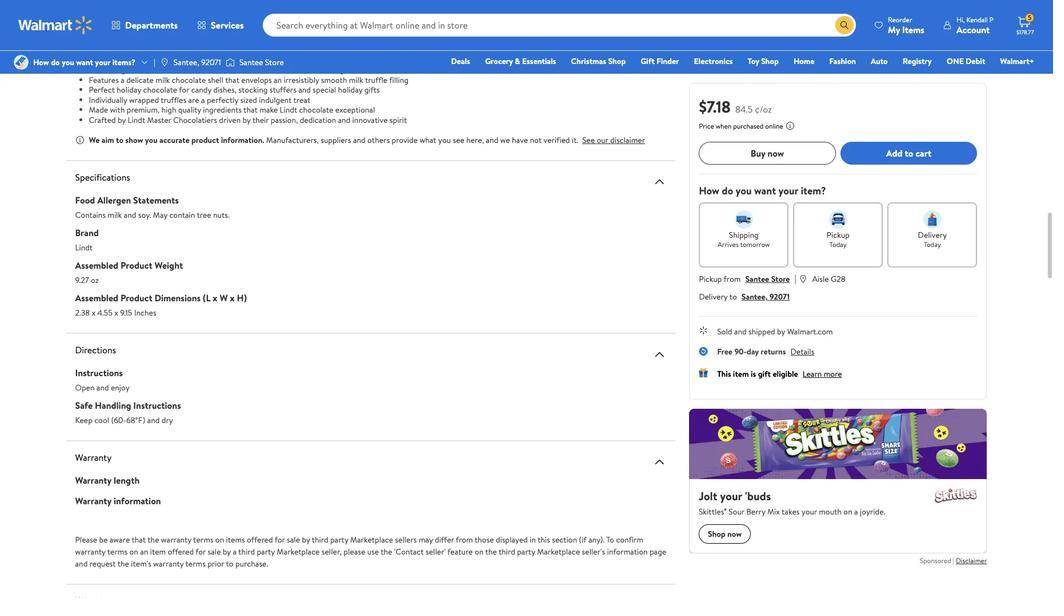 Task type: locate. For each thing, give the bounding box(es) containing it.
instructions up the dry
[[133, 399, 181, 412]]

5 $178.77
[[1017, 13, 1035, 36]]

grocery
[[485, 55, 513, 67]]

0 horizontal spatial delivery
[[699, 291, 728, 302]]

shop
[[609, 55, 626, 67], [762, 55, 779, 67]]

warranty down please
[[75, 546, 106, 558]]

your for items?
[[95, 57, 111, 68]]

for inside 8.5 oz. bag of lindt lindor milk chocolate truffles with smooth, melting truffle center features a delicate milk chocolate shell that envelops an irresistibly smooth milk truffle filling perfect holiday chocolate for candy dishes, stocking stuffers and special holiday gifts individually wrapped truffles are a perfectly sized indulgent treat made with premium, high quality ingredients that make lindt chocolate exceptional crafted by lindt master chocolatiers driven by their passion, dedication and innovative spirit
[[179, 84, 189, 95]]

tomorrow
[[741, 240, 771, 249]]

3 warranty from the top
[[75, 495, 112, 507]]

terms left prior
[[186, 558, 206, 570]]

2 holiday from the left
[[338, 84, 363, 95]]

0 vertical spatial offered
[[247, 534, 273, 546]]

enjoy
[[111, 382, 130, 393]]

holiday down of
[[117, 84, 141, 95]]

on down those at the bottom left of the page
[[475, 546, 484, 558]]

statements
[[133, 194, 179, 206]]

how down walmart image
[[33, 57, 49, 68]]

santee up envelops
[[240, 57, 263, 68]]

make
[[260, 104, 278, 116]]

delivery down intent image for delivery at the top right of the page
[[919, 229, 948, 241]]

a inside please be aware that the warranty terms on items offered for sale by third party marketplace sellers may differ from those displayed in this section (if any). to confirm warranty terms on an item offered for sale by a third party marketplace seller, please use the 'contact seller' feature on the third party marketplace seller's information page and request the item's warranty terms prior to purchase.
[[233, 546, 237, 558]]

candy
[[191, 84, 212, 95]]

and left the dry
[[147, 415, 160, 426]]

third down displayed
[[499, 546, 516, 558]]

section
[[552, 534, 578, 546]]

1 today from the left
[[830, 240, 847, 249]]

intent image for delivery image
[[924, 210, 942, 229]]

deals
[[451, 55, 471, 67]]

2 horizontal spatial marketplace
[[537, 546, 580, 558]]

sold
[[718, 326, 733, 337]]

instructions up open
[[75, 367, 123, 379]]

0 vertical spatial product
[[121, 259, 152, 272]]

want
[[76, 57, 93, 68], [755, 184, 777, 198]]

0 horizontal spatial item
[[150, 546, 166, 558]]

to left cart
[[905, 147, 914, 159]]

warranty image
[[653, 455, 667, 469]]

lindt right of
[[137, 64, 154, 75]]

1 horizontal spatial offered
[[247, 534, 273, 546]]

food
[[75, 194, 95, 206]]

1 warranty from the top
[[75, 451, 112, 464]]

the left item's
[[118, 558, 129, 570]]

holiday
[[117, 84, 141, 95], [338, 84, 363, 95]]

0 horizontal spatial a
[[121, 74, 125, 85]]

0 horizontal spatial that
[[132, 534, 146, 546]]

1 vertical spatial terms
[[107, 546, 128, 558]]

(60-
[[111, 415, 126, 426]]

0 vertical spatial information
[[114, 495, 161, 507]]

 image for santee, 92071
[[160, 58, 169, 67]]

to right prior
[[226, 558, 234, 570]]

and left soy.
[[124, 209, 136, 221]]

1 horizontal spatial your
[[779, 184, 799, 198]]

shop for toy shop
[[762, 55, 779, 67]]

dry
[[162, 415, 173, 426]]

on left items
[[215, 534, 224, 546]]

a down items
[[233, 546, 237, 558]]

| left aisle
[[795, 272, 797, 285]]

1 vertical spatial from
[[456, 534, 473, 546]]

1 horizontal spatial |
[[795, 272, 797, 285]]

68°f)
[[126, 415, 145, 426]]

for
[[179, 84, 189, 95], [275, 534, 285, 546], [196, 546, 206, 558]]

online
[[766, 121, 784, 131]]

third up purchase.
[[239, 546, 255, 558]]

today down intent image for delivery at the top right of the page
[[925, 240, 942, 249]]

santee, down the pickup from santee store |
[[742, 291, 768, 302]]

by
[[118, 114, 126, 126], [243, 114, 251, 126], [778, 326, 786, 337], [302, 534, 310, 546], [223, 546, 231, 558]]

1 vertical spatial offered
[[168, 546, 194, 558]]

&
[[515, 55, 521, 67]]

lindt down brand
[[75, 242, 93, 253]]

shop right 'toy'
[[762, 55, 779, 67]]

2 vertical spatial a
[[233, 546, 237, 558]]

0 horizontal spatial marketplace
[[277, 546, 320, 558]]

your up features
[[95, 57, 111, 68]]

want for items?
[[76, 57, 93, 68]]

santee store
[[240, 57, 284, 68]]

services button
[[188, 11, 254, 39]]

delivery up sold
[[699, 291, 728, 302]]

verified
[[544, 134, 570, 146]]

2 horizontal spatial that
[[244, 104, 258, 116]]

what
[[420, 134, 437, 146]]

0 horizontal spatial offered
[[168, 546, 194, 558]]

0 vertical spatial warranty
[[75, 451, 112, 464]]

pickup inside the pickup from santee store |
[[699, 273, 722, 285]]

and left the special at the left of page
[[299, 84, 311, 95]]

0 horizontal spatial today
[[830, 240, 847, 249]]

1 horizontal spatial santee,
[[742, 291, 768, 302]]

to right aim
[[116, 134, 124, 146]]

and inside "food allergen statements contains milk and soy. may contain tree nuts. brand lindt assembled product weight 9.27 oz assembled product dimensions (l x w x h) 2.38 x 4.55 x 9.15 inches"
[[124, 209, 136, 221]]

the up item's
[[148, 534, 159, 546]]

 image left truffles
[[226, 57, 235, 68]]

x left the 9.15
[[115, 307, 118, 319]]

92071 down santee store button
[[770, 291, 790, 302]]

1 product from the top
[[121, 259, 152, 272]]

pickup down intent image for pickup
[[827, 229, 850, 241]]

see
[[583, 134, 595, 146]]

do for how do you want your items?
[[51, 57, 60, 68]]

shipping
[[730, 229, 759, 241]]

0 vertical spatial do
[[51, 57, 60, 68]]

not
[[530, 134, 542, 146]]

aim
[[102, 134, 114, 146]]

and
[[299, 84, 311, 95], [338, 114, 351, 126], [353, 134, 366, 146], [486, 134, 499, 146], [124, 209, 136, 221], [735, 326, 747, 337], [97, 382, 109, 393], [147, 415, 160, 426], [75, 558, 88, 570]]

1 holiday from the left
[[117, 84, 141, 95]]

store up santee, 92071 button
[[772, 273, 791, 285]]

on up item's
[[129, 546, 138, 558]]

departments
[[125, 19, 178, 31]]

shop right christmas
[[609, 55, 626, 67]]

walmart image
[[18, 16, 93, 34]]

warranty right item's
[[153, 558, 184, 570]]

santee, up candy
[[174, 57, 199, 68]]

item up item's
[[150, 546, 166, 558]]

length
[[114, 474, 140, 487]]

marketplace down section
[[537, 546, 580, 558]]

feature
[[448, 546, 473, 558]]

1 vertical spatial pickup
[[699, 273, 722, 285]]

0 vertical spatial for
[[179, 84, 189, 95]]

|
[[154, 57, 155, 68], [795, 272, 797, 285], [954, 556, 955, 565]]

0 vertical spatial item
[[734, 368, 749, 380]]

1 horizontal spatial  image
[[226, 57, 235, 68]]

1 horizontal spatial from
[[724, 273, 741, 285]]

a right are
[[201, 94, 205, 106]]

warranty right aware
[[161, 534, 192, 546]]

marketplace up use
[[350, 534, 393, 546]]

your left item?
[[779, 184, 799, 198]]

0 vertical spatial want
[[76, 57, 93, 68]]

0 horizontal spatial 92071
[[201, 57, 221, 68]]

0 horizontal spatial want
[[76, 57, 93, 68]]

g28
[[831, 273, 846, 285]]

an up the indulgent
[[274, 74, 282, 85]]

want left 'oz.'
[[76, 57, 93, 68]]

1 vertical spatial with
[[110, 104, 125, 116]]

milk left gifts
[[349, 74, 364, 85]]

third up seller,
[[312, 534, 329, 546]]

1 vertical spatial want
[[755, 184, 777, 198]]

0 vertical spatial a
[[121, 74, 125, 85]]

92071 up shell
[[201, 57, 221, 68]]

how for how do you want your item?
[[699, 184, 720, 198]]

how
[[33, 57, 49, 68], [699, 184, 720, 198]]

chocolate down santee, 92071
[[172, 74, 206, 85]]

0 vertical spatial pickup
[[827, 229, 850, 241]]

party up seller,
[[330, 534, 349, 546]]

1 horizontal spatial a
[[201, 94, 205, 106]]

and left request at left bottom
[[75, 558, 88, 570]]

wrapped
[[129, 94, 159, 106]]

shop inside christmas shop "link"
[[609, 55, 626, 67]]

warranty up warranty information
[[75, 474, 112, 487]]

with up stuffers
[[270, 64, 285, 75]]

0 vertical spatial from
[[724, 273, 741, 285]]

from up feature
[[456, 534, 473, 546]]

see
[[453, 134, 465, 146]]

pickup for pickup today
[[827, 229, 850, 241]]

milk down allergen
[[108, 209, 122, 221]]

assembled up oz
[[75, 259, 118, 272]]

2 vertical spatial warranty
[[75, 495, 112, 507]]

product left weight
[[121, 259, 152, 272]]

chocolate up high
[[143, 84, 177, 95]]

1 horizontal spatial delivery
[[919, 229, 948, 241]]

shop inside toy shop link
[[762, 55, 779, 67]]

1 vertical spatial a
[[201, 94, 205, 106]]

see our disclaimer button
[[583, 134, 646, 146]]

how right specifications "icon"
[[699, 184, 720, 198]]

2 warranty from the top
[[75, 474, 112, 487]]

1 horizontal spatial santee
[[746, 273, 770, 285]]

1 horizontal spatial store
[[772, 273, 791, 285]]

1 vertical spatial assembled
[[75, 292, 118, 304]]

1 horizontal spatial do
[[722, 184, 734, 198]]

1 vertical spatial product
[[121, 292, 152, 304]]

santee up santee, 92071 button
[[746, 273, 770, 285]]

2 today from the left
[[925, 240, 942, 249]]

the down those at the bottom left of the page
[[486, 546, 497, 558]]

2 horizontal spatial for
[[275, 534, 285, 546]]

chocolate
[[205, 64, 240, 75]]

1 shop from the left
[[609, 55, 626, 67]]

0 vertical spatial instructions
[[75, 367, 123, 379]]

lindt up show
[[128, 114, 145, 126]]

marketplace left seller,
[[277, 546, 320, 558]]

learn
[[803, 368, 823, 380]]

marketplace
[[350, 534, 393, 546], [277, 546, 320, 558], [537, 546, 580, 558]]

 image
[[14, 55, 29, 70]]

1 horizontal spatial want
[[755, 184, 777, 198]]

from up "delivery to santee, 92071"
[[724, 273, 741, 285]]

provide
[[392, 134, 418, 146]]

2 horizontal spatial milk
[[349, 74, 364, 85]]

1 horizontal spatial an
[[274, 74, 282, 85]]

0 vertical spatial assembled
[[75, 259, 118, 272]]

0 horizontal spatial information
[[114, 495, 161, 507]]

terms up prior
[[193, 534, 214, 546]]

1 vertical spatial santee,
[[742, 291, 768, 302]]

0 horizontal spatial |
[[154, 57, 155, 68]]

to down the pickup from santee store |
[[730, 291, 738, 302]]

smooth,
[[287, 64, 316, 75]]

warranty
[[75, 451, 112, 464], [75, 474, 112, 487], [75, 495, 112, 507]]

2 vertical spatial |
[[954, 556, 955, 565]]

delivery to santee, 92071
[[699, 291, 790, 302]]

from inside the pickup from santee store |
[[724, 273, 741, 285]]

information down length
[[114, 495, 161, 507]]

want down buy now "button"
[[755, 184, 777, 198]]

you left the see on the left of page
[[439, 134, 451, 146]]

a left of
[[121, 74, 125, 85]]

intent image for shipping image
[[735, 210, 753, 229]]

0 vertical spatial |
[[154, 57, 155, 68]]

do up the shipping
[[722, 184, 734, 198]]

1 vertical spatial item
[[150, 546, 166, 558]]

9.15
[[120, 307, 132, 319]]

center
[[371, 64, 395, 75]]

1 horizontal spatial 92071
[[770, 291, 790, 302]]

0 vertical spatial delivery
[[919, 229, 948, 241]]

0 horizontal spatial holiday
[[117, 84, 141, 95]]

warranty down warranty length
[[75, 495, 112, 507]]

2 assembled from the top
[[75, 292, 118, 304]]

today inside delivery today
[[925, 240, 942, 249]]

from inside please be aware that the warranty terms on items offered for sale by third party marketplace sellers may differ from those displayed in this section (if any). to confirm warranty terms on an item offered for sale by a third party marketplace seller, please use the 'contact seller' feature on the third party marketplace seller's information page and request the item's warranty terms prior to purchase.
[[456, 534, 473, 546]]

hi,
[[957, 15, 966, 24]]

0 vertical spatial sale
[[287, 534, 300, 546]]

1 horizontal spatial how
[[699, 184, 720, 198]]

product
[[121, 259, 152, 272], [121, 292, 152, 304]]

1 vertical spatial an
[[140, 546, 148, 558]]

soy.
[[138, 209, 151, 221]]

pickup up "delivery to santee, 92071"
[[699, 273, 722, 285]]

truffles
[[242, 64, 268, 75]]

1 vertical spatial do
[[722, 184, 734, 198]]

0 horizontal spatial do
[[51, 57, 60, 68]]

1 vertical spatial your
[[779, 184, 799, 198]]

day
[[747, 346, 759, 357]]

details button
[[791, 346, 815, 357]]

2 shop from the left
[[762, 55, 779, 67]]

party up purchase.
[[257, 546, 275, 558]]

today down intent image for pickup
[[830, 240, 847, 249]]

and inside please be aware that the warranty terms on items offered for sale by third party marketplace sellers may differ from those displayed in this section (if any). to confirm warranty terms on an item offered for sale by a third party marketplace seller, please use the 'contact seller' feature on the third party marketplace seller's information page and request the item's warranty terms prior to purchase.
[[75, 558, 88, 570]]

today inside pickup today
[[830, 240, 847, 249]]

0 horizontal spatial milk
[[108, 209, 122, 221]]

an up item's
[[140, 546, 148, 558]]

delivery for to
[[699, 291, 728, 302]]

smooth
[[321, 74, 347, 85]]

premium,
[[127, 104, 160, 116]]

0 vertical spatial an
[[274, 74, 282, 85]]

gifting made easy image
[[699, 368, 709, 377]]

0 vertical spatial that
[[225, 74, 240, 85]]

that right aware
[[132, 534, 146, 546]]

with
[[270, 64, 285, 75], [110, 104, 125, 116]]

assembled
[[75, 259, 118, 272], [75, 292, 118, 304]]

warranty up warranty length
[[75, 451, 112, 464]]

item left is
[[734, 368, 749, 380]]

1 horizontal spatial for
[[196, 546, 206, 558]]

returns
[[761, 346, 787, 357]]

2 horizontal spatial third
[[499, 546, 516, 558]]

1 vertical spatial santee
[[746, 273, 770, 285]]

cart
[[916, 147, 932, 159]]

may
[[419, 534, 433, 546]]

that left the make
[[244, 104, 258, 116]]

today
[[830, 240, 847, 249], [925, 240, 942, 249]]

bag
[[113, 64, 126, 75]]

sponsored
[[920, 556, 952, 565]]

 image left milk at the top
[[160, 58, 169, 67]]

eligible
[[773, 368, 799, 380]]

1 horizontal spatial holiday
[[338, 84, 363, 95]]

0 horizontal spatial shop
[[609, 55, 626, 67]]

information down confirm
[[608, 546, 648, 558]]

milk right delicate
[[156, 74, 170, 85]]

0 horizontal spatial with
[[110, 104, 125, 116]]

store up envelops
[[265, 57, 284, 68]]

page
[[650, 546, 667, 558]]

show
[[125, 134, 143, 146]]

delivery
[[919, 229, 948, 241], [699, 291, 728, 302]]

toy shop
[[748, 55, 779, 67]]

stuffers
[[270, 84, 297, 95]]

0 vertical spatial santee,
[[174, 57, 199, 68]]

that right shell
[[225, 74, 240, 85]]

shop for christmas shop
[[609, 55, 626, 67]]

1 vertical spatial information
[[608, 546, 648, 558]]

santee,
[[174, 57, 199, 68], [742, 291, 768, 302]]

disclaimer button
[[957, 556, 988, 565]]

terms down aware
[[107, 546, 128, 558]]

electronics link
[[689, 55, 738, 67]]

 image
[[226, 57, 235, 68], [160, 58, 169, 67]]

1 vertical spatial store
[[772, 273, 791, 285]]

0 vertical spatial santee
[[240, 57, 263, 68]]

0 horizontal spatial santee
[[240, 57, 263, 68]]

with right made at top
[[110, 104, 125, 116]]

holiday up exceptional
[[338, 84, 363, 95]]

offered
[[247, 534, 273, 546], [168, 546, 194, 558]]

information inside please be aware that the warranty terms on items offered for sale by third party marketplace sellers may differ from those displayed in this section (if any). to confirm warranty terms on an item offered for sale by a third party marketplace seller, please use the 'contact seller' feature on the third party marketplace seller's information page and request the item's warranty terms prior to purchase.
[[608, 546, 648, 558]]

disclaimer
[[957, 556, 988, 565]]

1 horizontal spatial today
[[925, 240, 942, 249]]

x right 'w'
[[230, 292, 235, 304]]

0 vertical spatial store
[[265, 57, 284, 68]]

2.38
[[75, 307, 90, 319]]

please
[[344, 546, 366, 558]]

gift finder
[[641, 55, 680, 67]]

warranty for warranty information
[[75, 495, 112, 507]]



Task type: describe. For each thing, give the bounding box(es) containing it.
nuts.
[[213, 209, 230, 221]]

toy
[[748, 55, 760, 67]]

master
[[147, 114, 171, 126]]

to inside please be aware that the warranty terms on items offered for sale by third party marketplace sellers may differ from those displayed in this section (if any). to confirm warranty terms on an item offered for sale by a third party marketplace seller, please use the 'contact seller' feature on the third party marketplace seller's information page and request the item's warranty terms prior to purchase.
[[226, 558, 234, 570]]

9.27
[[75, 274, 89, 286]]

an inside 8.5 oz. bag of lindt lindor milk chocolate truffles with smooth, melting truffle center features a delicate milk chocolate shell that envelops an irresistibly smooth milk truffle filling perfect holiday chocolate for candy dishes, stocking stuffers and special holiday gifts individually wrapped truffles are a perfectly sized indulgent treat made with premium, high quality ingredients that make lindt chocolate exceptional crafted by lindt master chocolatiers driven by their passion, dedication and innovative spirit
[[274, 74, 282, 85]]

specifications image
[[653, 175, 667, 189]]

0 horizontal spatial store
[[265, 57, 284, 68]]

and left enjoy on the left bottom of page
[[97, 382, 109, 393]]

and left the we
[[486, 134, 499, 146]]

filling
[[390, 74, 409, 85]]

lindt right the make
[[280, 104, 297, 116]]

0 vertical spatial 92071
[[201, 57, 221, 68]]

passion,
[[271, 114, 298, 126]]

directions
[[75, 344, 116, 356]]

1 vertical spatial warranty
[[75, 546, 106, 558]]

0 horizontal spatial party
[[257, 546, 275, 558]]

Search search field
[[263, 14, 857, 37]]

1 vertical spatial instructions
[[133, 399, 181, 412]]

pickup today
[[827, 229, 850, 249]]

today for delivery
[[925, 240, 942, 249]]

and left others in the left of the page
[[353, 134, 366, 146]]

displayed
[[496, 534, 528, 546]]

warranty for warranty
[[75, 451, 112, 464]]

christmas shop link
[[566, 55, 631, 67]]

0 horizontal spatial on
[[129, 546, 138, 558]]

$7.18 84.5 ¢/oz
[[699, 95, 772, 118]]

w
[[220, 292, 228, 304]]

add
[[887, 147, 903, 159]]

1 vertical spatial 92071
[[770, 291, 790, 302]]

1 horizontal spatial milk
[[156, 74, 170, 85]]

1 horizontal spatial sale
[[287, 534, 300, 546]]

gifts
[[365, 84, 380, 95]]

reorder
[[889, 15, 913, 24]]

details
[[791, 346, 815, 357]]

christmas
[[571, 55, 607, 67]]

you up intent image for shipping
[[736, 184, 752, 198]]

tree
[[197, 209, 211, 221]]

1 vertical spatial sale
[[208, 546, 221, 558]]

you right show
[[145, 134, 158, 146]]

how for how do you want your items?
[[33, 57, 49, 68]]

and up suppliers
[[338, 114, 351, 126]]

stocking
[[239, 84, 268, 95]]

h)
[[237, 292, 247, 304]]

sponsored | disclaimer
[[920, 556, 988, 565]]

please be aware that the warranty terms on items offered for sale by third party marketplace sellers may differ from those displayed in this section (if any). to confirm warranty terms on an item offered for sale by a third party marketplace seller, please use the 'contact seller' feature on the third party marketplace seller's information page and request the item's warranty terms prior to purchase.
[[75, 534, 667, 570]]

aisle
[[813, 273, 830, 285]]

food allergen statements contains milk and soy. may contain tree nuts. brand lindt assembled product weight 9.27 oz assembled product dimensions (l x w x h) 2.38 x 4.55 x 9.15 inches
[[75, 194, 247, 319]]

others
[[368, 134, 390, 146]]

1 assembled from the top
[[75, 259, 118, 272]]

grocery & essentials
[[485, 55, 557, 67]]

store inside the pickup from santee store |
[[772, 273, 791, 285]]

Walmart Site-Wide search field
[[263, 14, 857, 37]]

2 vertical spatial for
[[196, 546, 206, 558]]

exceptional
[[335, 104, 375, 116]]

0 vertical spatial warranty
[[161, 534, 192, 546]]

2 vertical spatial terms
[[186, 558, 206, 570]]

that inside please be aware that the warranty terms on items offered for sale by third party marketplace sellers may differ from those displayed in this section (if any). to confirm warranty terms on an item offered for sale by a third party marketplace seller, please use the 'contact seller' feature on the third party marketplace seller's information page and request the item's warranty terms prior to purchase.
[[132, 534, 146, 546]]

x right 2.38
[[92, 307, 96, 319]]

2 horizontal spatial on
[[475, 546, 484, 558]]

arrives
[[718, 240, 739, 249]]

santee inside the pickup from santee store |
[[746, 273, 770, 285]]

0 horizontal spatial third
[[239, 546, 255, 558]]

warranty for warranty length
[[75, 474, 112, 487]]

2 horizontal spatial party
[[517, 546, 536, 558]]

2 vertical spatial warranty
[[153, 558, 184, 570]]

1 horizontal spatial with
[[270, 64, 285, 75]]

my
[[889, 23, 901, 36]]

learn more button
[[803, 368, 843, 380]]

seller's
[[582, 546, 606, 558]]

specifications
[[75, 171, 130, 184]]

here,
[[467, 134, 484, 146]]

items?
[[112, 57, 136, 68]]

1 vertical spatial |
[[795, 272, 797, 285]]

perfect
[[89, 84, 115, 95]]

directions image
[[653, 348, 667, 361]]

seller,
[[322, 546, 342, 558]]

and right sold
[[735, 326, 747, 337]]

item?
[[801, 184, 827, 198]]

lindt inside "food allergen statements contains milk and soy. may contain tree nuts. brand lindt assembled product weight 9.27 oz assembled product dimensions (l x w x h) 2.38 x 4.55 x 9.15 inches"
[[75, 242, 93, 253]]

0 horizontal spatial instructions
[[75, 367, 123, 379]]

free 90-day returns details
[[718, 346, 815, 357]]

milk inside "food allergen statements contains milk and soy. may contain tree nuts. brand lindt assembled product weight 9.27 oz assembled product dimensions (l x w x h) 2.38 x 4.55 x 9.15 inches"
[[108, 209, 122, 221]]

2 product from the top
[[121, 292, 152, 304]]

legal information image
[[786, 121, 795, 130]]

1 horizontal spatial that
[[225, 74, 240, 85]]

confirm
[[617, 534, 644, 546]]

home
[[794, 55, 815, 67]]

 image for santee store
[[226, 57, 235, 68]]

ingredients
[[203, 104, 242, 116]]

of
[[128, 64, 135, 75]]

lindor
[[156, 64, 186, 75]]

sellers
[[395, 534, 417, 546]]

this item is gift eligible learn more
[[718, 368, 843, 380]]

disclaimer
[[611, 134, 646, 146]]

one debit link
[[942, 55, 991, 67]]

aisle g28
[[813, 273, 846, 285]]

product
[[192, 134, 219, 146]]

the right use
[[381, 546, 393, 558]]

use
[[367, 546, 379, 558]]

$7.18
[[699, 95, 731, 118]]

1 horizontal spatial party
[[330, 534, 349, 546]]

add to cart
[[887, 147, 932, 159]]

truffles
[[161, 94, 186, 106]]

when
[[716, 121, 732, 131]]

oz
[[91, 274, 99, 286]]

delivery for today
[[919, 229, 948, 241]]

x right (l
[[213, 292, 218, 304]]

registry link
[[898, 55, 938, 67]]

instructions open and enjoy safe handling instructions keep cool (60-68°f) and dry
[[75, 367, 181, 426]]

shipped
[[749, 326, 776, 337]]

have
[[512, 134, 528, 146]]

toy shop link
[[743, 55, 784, 67]]

chocolate down the special at the left of page
[[299, 104, 334, 116]]

purchase.
[[236, 558, 268, 570]]

1 vertical spatial that
[[244, 104, 258, 116]]

cool
[[94, 415, 109, 426]]

buy now
[[751, 147, 785, 159]]

indulgent
[[259, 94, 292, 106]]

manufacturers,
[[266, 134, 319, 146]]

8.5 oz. bag of lindt lindor milk chocolate truffles with smooth, melting truffle center features a delicate milk chocolate shell that envelops an irresistibly smooth milk truffle filling perfect holiday chocolate for candy dishes, stocking stuffers and special holiday gifts individually wrapped truffles are a perfectly sized indulgent treat made with premium, high quality ingredients that make lindt chocolate exceptional crafted by lindt master chocolatiers driven by their passion, dedication and innovative spirit
[[89, 64, 409, 126]]

want for item?
[[755, 184, 777, 198]]

1 horizontal spatial marketplace
[[350, 534, 393, 546]]

0 vertical spatial terms
[[193, 534, 214, 546]]

brand
[[75, 226, 99, 239]]

differ
[[435, 534, 454, 546]]

do for how do you want your item?
[[722, 184, 734, 198]]

2 horizontal spatial |
[[954, 556, 955, 565]]

today for pickup
[[830, 240, 847, 249]]

1 horizontal spatial item
[[734, 368, 749, 380]]

departments button
[[102, 11, 188, 39]]

auto
[[871, 55, 888, 67]]

more
[[824, 368, 843, 380]]

an inside please be aware that the warranty terms on items offered for sale by third party marketplace sellers may differ from those displayed in this section (if any). to confirm warranty terms on an item offered for sale by a third party marketplace seller, please use the 'contact seller' feature on the third party marketplace seller's information page and request the item's warranty terms prior to purchase.
[[140, 546, 148, 558]]

search icon image
[[841, 21, 850, 30]]

may
[[153, 209, 168, 221]]

fashion link
[[825, 55, 862, 67]]

item inside please be aware that the warranty terms on items offered for sale by third party marketplace sellers may differ from those displayed in this section (if any). to confirm warranty terms on an item offered for sale by a third party marketplace seller, please use the 'contact seller' feature on the third party marketplace seller's information page and request the item's warranty terms prior to purchase.
[[150, 546, 166, 558]]

services
[[211, 19, 244, 31]]

deals link
[[446, 55, 476, 67]]

their
[[253, 114, 269, 126]]

reorder my items
[[889, 15, 925, 36]]

purchased
[[734, 121, 764, 131]]

home link
[[789, 55, 820, 67]]

auto link
[[866, 55, 894, 67]]

your for item?
[[779, 184, 799, 198]]

intent image for pickup image
[[830, 210, 848, 229]]

1 horizontal spatial third
[[312, 534, 329, 546]]

christmas shop
[[571, 55, 626, 67]]

1 horizontal spatial on
[[215, 534, 224, 546]]

pickup for pickup from santee store |
[[699, 273, 722, 285]]

90-
[[735, 346, 747, 357]]

special
[[313, 84, 336, 95]]

safe
[[75, 399, 93, 412]]

to inside button
[[905, 147, 914, 159]]

kendall
[[967, 15, 989, 24]]

you left 8.5
[[62, 57, 74, 68]]

dimensions
[[155, 292, 201, 304]]



Task type: vqa. For each thing, say whether or not it's contained in the screenshot.


